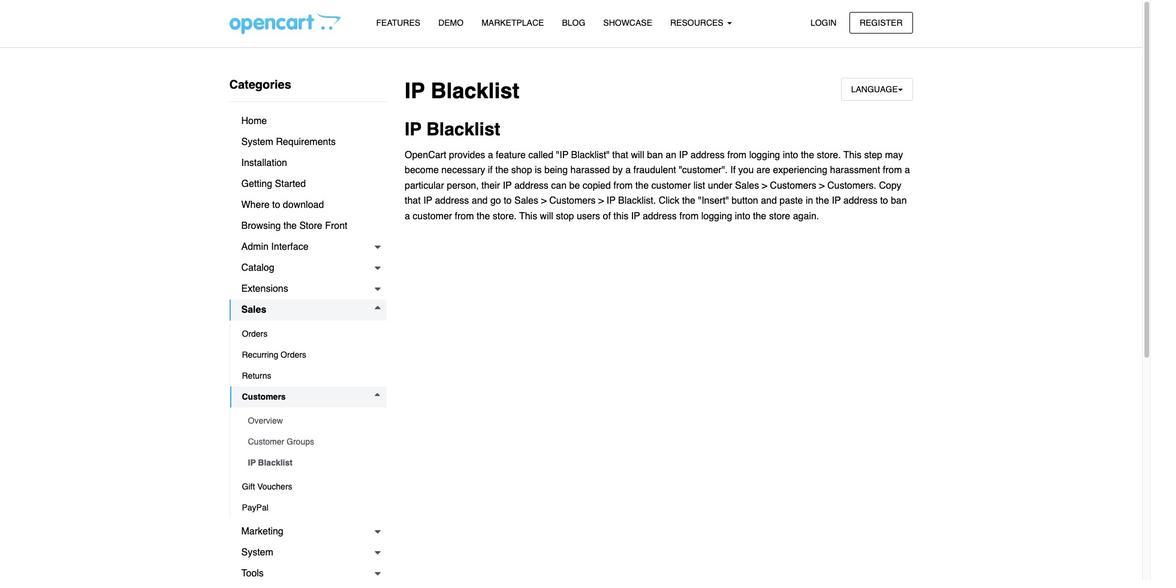 Task type: locate. For each thing, give the bounding box(es) containing it.
the left the store
[[753, 211, 767, 222]]

gift vouchers
[[242, 482, 292, 492]]

2 and from the left
[[761, 196, 777, 207]]

ip blacklist
[[405, 79, 520, 103], [405, 119, 501, 140], [248, 458, 293, 468]]

1 vertical spatial logging
[[702, 211, 733, 222]]

logging up are
[[750, 150, 781, 161]]

customers link
[[230, 387, 387, 408]]

returns link
[[230, 366, 387, 387]]

0 horizontal spatial this
[[520, 211, 538, 222]]

will left the stop
[[540, 211, 554, 222]]

1 horizontal spatial and
[[761, 196, 777, 207]]

customers up paste
[[770, 180, 817, 191]]

showcase link
[[595, 13, 662, 34]]

customer groups
[[248, 437, 314, 447]]

step
[[865, 150, 883, 161]]

harassed
[[571, 165, 610, 176]]

admin
[[241, 242, 269, 253]]

2 horizontal spatial to
[[881, 196, 889, 207]]

that up by
[[613, 150, 629, 161]]

extensions link
[[229, 279, 387, 300]]

this
[[844, 150, 862, 161], [520, 211, 538, 222]]

become
[[405, 165, 439, 176]]

customer up 'click'
[[652, 180, 691, 191]]

installation link
[[229, 153, 387, 174]]

go
[[491, 196, 501, 207]]

harassment
[[831, 165, 881, 176]]

0 horizontal spatial orders
[[242, 329, 268, 339]]

the
[[801, 150, 815, 161], [496, 165, 509, 176], [636, 180, 649, 191], [683, 196, 696, 207], [816, 196, 830, 207], [477, 211, 490, 222], [753, 211, 767, 222], [284, 221, 297, 232]]

ban down copy
[[891, 196, 907, 207]]

0 horizontal spatial logging
[[702, 211, 733, 222]]

1 vertical spatial ip blacklist
[[405, 119, 501, 140]]

customers down be
[[550, 196, 596, 207]]

features
[[376, 18, 421, 28]]

recurring orders link
[[230, 345, 387, 366]]

the down list
[[683, 196, 696, 207]]

that down particular in the top of the page
[[405, 196, 421, 207]]

to
[[504, 196, 512, 207], [881, 196, 889, 207], [272, 200, 280, 211]]

0 vertical spatial will
[[631, 150, 645, 161]]

0 horizontal spatial ban
[[647, 150, 663, 161]]

1 system from the top
[[241, 137, 273, 148]]

customer groups link
[[236, 432, 387, 453]]

orders
[[242, 329, 268, 339], [281, 350, 306, 360]]

1 vertical spatial store.
[[493, 211, 517, 222]]

into up experiencing
[[783, 150, 799, 161]]

0 horizontal spatial and
[[472, 196, 488, 207]]

this left the stop
[[520, 211, 538, 222]]

marketplace
[[482, 18, 544, 28]]

ban
[[647, 150, 663, 161], [891, 196, 907, 207]]

to down copy
[[881, 196, 889, 207]]

2 system from the top
[[241, 548, 273, 559]]

under
[[708, 180, 733, 191]]

sales link
[[229, 300, 387, 321]]

if
[[488, 165, 493, 176]]

resources link
[[662, 13, 741, 34]]

logging
[[750, 150, 781, 161], [702, 211, 733, 222]]

1 vertical spatial sales
[[515, 196, 539, 207]]

interface
[[271, 242, 309, 253]]

0 vertical spatial system
[[241, 137, 273, 148]]

1 horizontal spatial ban
[[891, 196, 907, 207]]

and left go
[[472, 196, 488, 207]]

from down 'click'
[[680, 211, 699, 222]]

and
[[472, 196, 488, 207], [761, 196, 777, 207]]

will up fraudulent at the right top of page
[[631, 150, 645, 161]]

of
[[603, 211, 611, 222]]

sales down you
[[736, 180, 760, 191]]

system up tools
[[241, 548, 273, 559]]

store. down go
[[493, 211, 517, 222]]

system down home
[[241, 137, 273, 148]]

address down customers.
[[844, 196, 878, 207]]

>
[[762, 180, 768, 191], [820, 180, 825, 191], [541, 196, 547, 207], [599, 196, 604, 207]]

customer
[[652, 180, 691, 191], [413, 211, 452, 222]]

store. up harassment at the top
[[817, 150, 841, 161]]

customers
[[770, 180, 817, 191], [550, 196, 596, 207], [242, 392, 286, 402]]

to right go
[[504, 196, 512, 207]]

opencart
[[405, 150, 447, 161]]

2 horizontal spatial customers
[[770, 180, 817, 191]]

1 vertical spatial into
[[735, 211, 751, 222]]

1 horizontal spatial to
[[504, 196, 512, 207]]

particular
[[405, 180, 444, 191]]

opencart provides a feature called "ip blacklist" that will ban an ip address from logging into the store. this step may become necessary if the shop is being harassed by a fraudulent "customer". if you are experiencing harassment from a particular person, their ip address can be copied from the customer list under sales > customers > customers. copy that ip address and go to sales > customers > ip blacklist. click the "insert" button and paste in the ip address to ban a customer from the store. this will stop users of this ip address from logging into the store again.
[[405, 150, 911, 222]]

recurring
[[242, 350, 278, 360]]

0 horizontal spatial to
[[272, 200, 280, 211]]

getting started
[[241, 179, 306, 190]]

0 horizontal spatial customers
[[242, 392, 286, 402]]

system inside system link
[[241, 548, 273, 559]]

customers down returns
[[242, 392, 286, 402]]

you
[[739, 165, 754, 176]]

0 vertical spatial ban
[[647, 150, 663, 161]]

admin interface
[[241, 242, 309, 253]]

sales right go
[[515, 196, 539, 207]]

1 vertical spatial that
[[405, 196, 421, 207]]

orders down 'orders' link
[[281, 350, 306, 360]]

users
[[577, 211, 601, 222]]

> down 'is'
[[541, 196, 547, 207]]

1 horizontal spatial that
[[613, 150, 629, 161]]

blog link
[[553, 13, 595, 34]]

ban up fraudulent at the right top of page
[[647, 150, 663, 161]]

address down 'is'
[[515, 180, 549, 191]]

orders up recurring
[[242, 329, 268, 339]]

2 vertical spatial customers
[[242, 392, 286, 402]]

1 horizontal spatial into
[[783, 150, 799, 161]]

may
[[886, 150, 904, 161]]

1 horizontal spatial customer
[[652, 180, 691, 191]]

sales down extensions
[[241, 305, 267, 316]]

person,
[[447, 180, 479, 191]]

> down experiencing
[[820, 180, 825, 191]]

system for system
[[241, 548, 273, 559]]

a down particular in the top of the page
[[405, 211, 410, 222]]

this up harassment at the top
[[844, 150, 862, 161]]

store
[[300, 221, 323, 232]]

logging down "insert" at the right top of page
[[702, 211, 733, 222]]

1 vertical spatial system
[[241, 548, 273, 559]]

0 vertical spatial logging
[[750, 150, 781, 161]]

0 vertical spatial store.
[[817, 150, 841, 161]]

in
[[806, 196, 814, 207]]

into
[[783, 150, 799, 161], [735, 211, 751, 222]]

customers.
[[828, 180, 877, 191]]

from up the if
[[728, 150, 747, 161]]

1 vertical spatial customers
[[550, 196, 596, 207]]

copy
[[880, 180, 902, 191]]

a up if
[[488, 150, 494, 161]]

0 horizontal spatial customer
[[413, 211, 452, 222]]

system inside system requirements link
[[241, 137, 273, 148]]

0 vertical spatial blacklist
[[431, 79, 520, 103]]

system for system requirements
[[241, 137, 273, 148]]

> down are
[[762, 180, 768, 191]]

from down may
[[883, 165, 903, 176]]

language button
[[841, 78, 913, 101]]

1 horizontal spatial sales
[[515, 196, 539, 207]]

into down button
[[735, 211, 751, 222]]

1 horizontal spatial this
[[844, 150, 862, 161]]

1 vertical spatial customer
[[413, 211, 452, 222]]

1 horizontal spatial store.
[[817, 150, 841, 161]]

0 vertical spatial sales
[[736, 180, 760, 191]]

their
[[482, 180, 500, 191]]

from down by
[[614, 180, 633, 191]]

list
[[694, 180, 706, 191]]

2 vertical spatial sales
[[241, 305, 267, 316]]

and up the store
[[761, 196, 777, 207]]

features link
[[367, 13, 430, 34]]

home
[[241, 116, 267, 127]]

1 horizontal spatial orders
[[281, 350, 306, 360]]

address
[[691, 150, 725, 161], [515, 180, 549, 191], [435, 196, 469, 207], [844, 196, 878, 207], [643, 211, 677, 222]]

tools link
[[229, 564, 387, 581]]

to right where
[[272, 200, 280, 211]]

1 vertical spatial will
[[540, 211, 554, 222]]

a
[[488, 150, 494, 161], [626, 165, 631, 176], [905, 165, 911, 176], [405, 211, 410, 222]]

1 vertical spatial blacklist
[[427, 119, 501, 140]]

customer down particular in the top of the page
[[413, 211, 452, 222]]

where
[[241, 200, 270, 211]]

0 vertical spatial into
[[783, 150, 799, 161]]

from
[[728, 150, 747, 161], [883, 165, 903, 176], [614, 180, 633, 191], [455, 211, 474, 222], [680, 211, 699, 222]]

be
[[570, 180, 580, 191]]



Task type: describe. For each thing, give the bounding box(es) containing it.
1 vertical spatial this
[[520, 211, 538, 222]]

called
[[529, 150, 554, 161]]

browsing the store front
[[241, 221, 348, 232]]

1 horizontal spatial will
[[631, 150, 645, 161]]

extensions
[[241, 284, 288, 295]]

copied
[[583, 180, 611, 191]]

marketing link
[[229, 522, 387, 543]]

requirements
[[276, 137, 336, 148]]

1 horizontal spatial logging
[[750, 150, 781, 161]]

front
[[325, 221, 348, 232]]

> down copied at top right
[[599, 196, 604, 207]]

the down their on the left top of the page
[[477, 211, 490, 222]]

resources
[[671, 18, 726, 28]]

installation
[[241, 158, 287, 169]]

0 horizontal spatial will
[[540, 211, 554, 222]]

can
[[551, 180, 567, 191]]

1 vertical spatial ban
[[891, 196, 907, 207]]

download
[[283, 200, 324, 211]]

demo
[[439, 18, 464, 28]]

started
[[275, 179, 306, 190]]

0 horizontal spatial into
[[735, 211, 751, 222]]

the right if
[[496, 165, 509, 176]]

language
[[852, 85, 898, 94]]

are
[[757, 165, 771, 176]]

address up "customer".
[[691, 150, 725, 161]]

0 vertical spatial that
[[613, 150, 629, 161]]

getting
[[241, 179, 272, 190]]

marketplace link
[[473, 13, 553, 34]]

returns
[[242, 371, 271, 381]]

demo link
[[430, 13, 473, 34]]

by
[[613, 165, 623, 176]]

browsing the store front link
[[229, 216, 387, 237]]

"insert"
[[699, 196, 729, 207]]

address down the person,
[[435, 196, 469, 207]]

being
[[545, 165, 568, 176]]

gift vouchers link
[[230, 477, 387, 498]]

"ip
[[556, 150, 569, 161]]

opencart - open source shopping cart solution image
[[229, 13, 340, 34]]

recurring orders
[[242, 350, 306, 360]]

admin interface link
[[229, 237, 387, 258]]

0 vertical spatial this
[[844, 150, 862, 161]]

ip blacklist link
[[236, 453, 387, 474]]

categories
[[229, 78, 291, 92]]

the right in
[[816, 196, 830, 207]]

paste
[[780, 196, 804, 207]]

login
[[811, 18, 837, 27]]

getting started link
[[229, 174, 387, 195]]

if
[[731, 165, 736, 176]]

showcase
[[604, 18, 653, 28]]

button
[[732, 196, 759, 207]]

0 horizontal spatial sales
[[241, 305, 267, 316]]

blacklist"
[[571, 150, 610, 161]]

0 horizontal spatial store.
[[493, 211, 517, 222]]

system link
[[229, 543, 387, 564]]

the up blacklist.
[[636, 180, 649, 191]]

register link
[[850, 12, 913, 34]]

shop
[[512, 165, 532, 176]]

login link
[[801, 12, 847, 34]]

from down the person,
[[455, 211, 474, 222]]

address down 'click'
[[643, 211, 677, 222]]

fraudulent
[[634, 165, 677, 176]]

overview
[[248, 416, 283, 426]]

feature
[[496, 150, 526, 161]]

again.
[[793, 211, 820, 222]]

system requirements link
[[229, 132, 387, 153]]

a right by
[[626, 165, 631, 176]]

store
[[769, 211, 791, 222]]

the up experiencing
[[801, 150, 815, 161]]

0 vertical spatial orders
[[242, 329, 268, 339]]

paypal
[[242, 503, 269, 513]]

0 vertical spatial customers
[[770, 180, 817, 191]]

catalog
[[241, 263, 275, 274]]

where to download link
[[229, 195, 387, 216]]

the left store
[[284, 221, 297, 232]]

tools
[[241, 569, 264, 580]]

customer
[[248, 437, 284, 447]]

this
[[614, 211, 629, 222]]

1 vertical spatial orders
[[281, 350, 306, 360]]

"customer".
[[679, 165, 728, 176]]

necessary
[[442, 165, 485, 176]]

1 horizontal spatial customers
[[550, 196, 596, 207]]

system requirements
[[241, 137, 336, 148]]

provides
[[449, 150, 485, 161]]

orders link
[[230, 324, 387, 345]]

2 horizontal spatial sales
[[736, 180, 760, 191]]

2 vertical spatial blacklist
[[258, 458, 293, 468]]

an
[[666, 150, 677, 161]]

overview link
[[236, 411, 387, 432]]

0 horizontal spatial that
[[405, 196, 421, 207]]

home link
[[229, 111, 387, 132]]

groups
[[287, 437, 314, 447]]

stop
[[556, 211, 574, 222]]

0 vertical spatial customer
[[652, 180, 691, 191]]

gift
[[242, 482, 255, 492]]

experiencing
[[773, 165, 828, 176]]

1 and from the left
[[472, 196, 488, 207]]

2 vertical spatial ip blacklist
[[248, 458, 293, 468]]

vouchers
[[257, 482, 292, 492]]

a right harassment at the top
[[905, 165, 911, 176]]

0 vertical spatial ip blacklist
[[405, 79, 520, 103]]

browsing
[[241, 221, 281, 232]]

blog
[[562, 18, 586, 28]]



Task type: vqa. For each thing, say whether or not it's contained in the screenshot.
'Recurring Orders' link
yes



